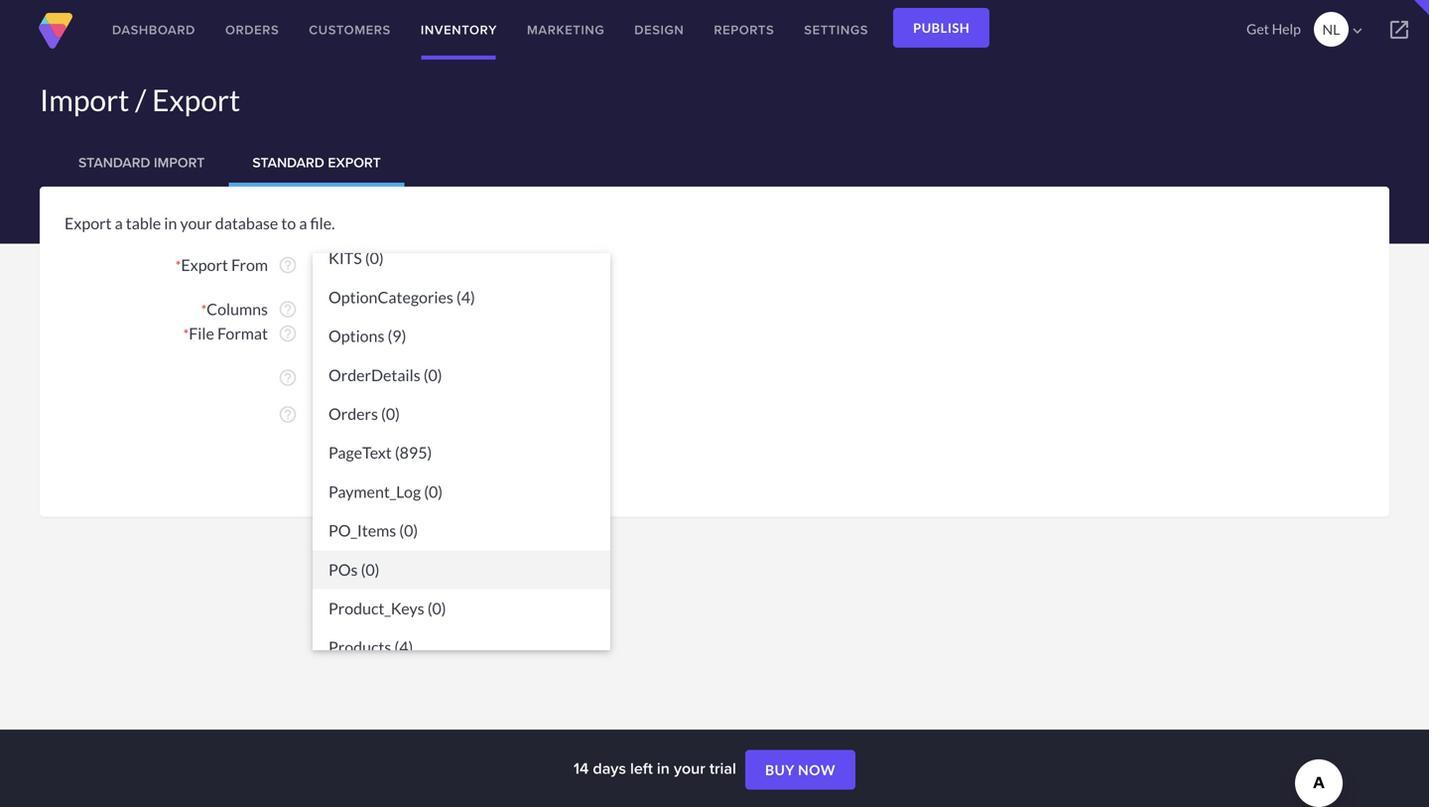 Task type: describe. For each thing, give the bounding box(es) containing it.
3 help_outline from the top
[[278, 324, 298, 343]]

* for help_outline
[[201, 301, 207, 318]]

export right /
[[152, 82, 240, 118]]

products (4)
[[329, 637, 413, 657]]

/
[[135, 82, 146, 118]]

trial
[[710, 756, 736, 780]]


[[1388, 18, 1412, 42]]

payment_log
[[329, 482, 421, 501]]

(0) for orders (0)
[[381, 404, 400, 423]]

format
[[217, 324, 268, 343]]

options (9)
[[329, 326, 406, 346]]

* file format help_outline
[[183, 324, 298, 343]]

* columns help_outline
[[201, 299, 298, 319]]

use
[[520, 405, 544, 424]]

get
[[1247, 20, 1270, 37]]

standard import link
[[55, 139, 229, 187]]

get help
[[1247, 20, 1301, 37]]

 link
[[1370, 0, 1429, 60]]

export
[[401, 405, 447, 424]]

your for database
[[180, 213, 212, 233]]

products
[[329, 637, 391, 657]]

your for trial
[[674, 756, 706, 780]]

export link
[[313, 439, 406, 479]]

save
[[337, 405, 369, 424]]

design
[[635, 20, 684, 39]]

(0) for pos (0)
[[361, 560, 380, 579]]

5 help_outline from the top
[[278, 405, 298, 424]]

days
[[593, 756, 626, 780]]

export a table in your database to a file.
[[65, 213, 335, 233]]

export as unicode
[[337, 368, 463, 387]]

payment_log (0)
[[329, 482, 443, 501]]

(0) for orderdetails (0)
[[424, 365, 442, 384]]

settings
[[804, 20, 869, 39]]

(4) for products (4)
[[395, 637, 413, 657]]

file.
[[310, 213, 335, 233]]

export left as
[[337, 368, 384, 387]]

kits
[[329, 248, 362, 268]]

reports
[[714, 20, 775, 39]]

pagetext (895)
[[329, 443, 432, 462]]

options
[[329, 326, 385, 346]]


[[1349, 22, 1367, 40]]

export up file.
[[328, 152, 381, 173]]

(0) for kits (0)
[[365, 248, 384, 268]]

14 days left in your trial
[[574, 756, 741, 780]]

(0) for payment_log (0)
[[424, 482, 443, 501]]

export inside '* export from help_outline'
[[181, 255, 228, 274]]

in for table
[[164, 213, 177, 233]]

* export from help_outline
[[175, 255, 298, 275]]

* for from
[[175, 257, 181, 274]]

kits (0)
[[329, 248, 384, 268]]

(895)
[[395, 443, 432, 462]]

this
[[372, 405, 398, 424]]

product_keys (0)
[[329, 599, 446, 618]]

pagetext
[[329, 443, 392, 462]]

from
[[231, 255, 268, 274]]

1 vertical spatial import
[[154, 152, 205, 173]]

buy now
[[765, 762, 836, 778]]

product_keys
[[329, 599, 425, 618]]

(0) for po_items (0)
[[399, 521, 418, 540]]

nl 
[[1323, 21, 1367, 40]]

1 help_outline from the top
[[278, 255, 298, 275]]

po_items (0)
[[329, 521, 418, 540]]

optioncategories
[[329, 287, 453, 307]]

pos
[[329, 560, 358, 579]]

columns
[[207, 299, 268, 319]]



Task type: locate. For each thing, give the bounding box(es) containing it.
1 horizontal spatial orders
[[329, 404, 378, 423]]

future
[[473, 405, 517, 424]]

orders for orders
[[225, 20, 279, 39]]

publish
[[913, 20, 970, 36]]

0 horizontal spatial *
[[175, 257, 181, 274]]

(0) right kits on the top of page
[[365, 248, 384, 268]]

optioncategories (4)
[[329, 287, 475, 307]]

in
[[164, 213, 177, 233], [657, 756, 670, 780]]

standard for standard export
[[252, 152, 324, 173]]

table
[[126, 213, 161, 233]]

0 horizontal spatial your
[[180, 213, 212, 233]]

* left format
[[183, 326, 189, 342]]

pos (0)
[[329, 560, 380, 579]]

in right left
[[657, 756, 670, 780]]

help_outline left save
[[278, 405, 298, 424]]

export left table
[[65, 213, 112, 233]]

1 vertical spatial orders
[[329, 404, 378, 423]]

a
[[115, 213, 123, 233], [299, 213, 307, 233]]

0 horizontal spatial in
[[164, 213, 177, 233]]

(0)
[[365, 248, 384, 268], [424, 365, 442, 384], [381, 404, 400, 423], [424, 482, 443, 501], [399, 521, 418, 540], [361, 560, 380, 579], [428, 599, 446, 618]]

now
[[798, 762, 836, 778]]

a right to
[[299, 213, 307, 233]]

1 vertical spatial (4)
[[395, 637, 413, 657]]

export down export a table in your database to a file.
[[181, 255, 228, 274]]

1 standard from the left
[[78, 152, 150, 173]]

import / export
[[40, 82, 240, 118]]

* inside * columns help_outline
[[201, 301, 207, 318]]

as
[[387, 368, 402, 387]]

your left trial
[[674, 756, 706, 780]]

1 horizontal spatial your
[[674, 756, 706, 780]]

import
[[40, 82, 129, 118], [154, 152, 205, 173]]

standard for standard import
[[78, 152, 150, 173]]

(0) right as
[[424, 365, 442, 384]]

inventory
[[421, 20, 497, 39]]

po_items
[[329, 521, 396, 540]]

help_outline right format
[[278, 324, 298, 343]]

standard
[[78, 152, 150, 173], [252, 152, 324, 173]]

* for format
[[183, 326, 189, 342]]

(4) down "product_keys (0)" at the left of page
[[395, 637, 413, 657]]

orders left customers
[[225, 20, 279, 39]]

publish button
[[893, 8, 990, 48]]

orders up pagetext
[[329, 404, 378, 423]]

nl
[[1323, 21, 1340, 38]]

export up payment_log
[[333, 451, 386, 467]]

4 help_outline from the top
[[278, 368, 298, 388]]

help_outline down * file format help_outline
[[278, 368, 298, 388]]

1 horizontal spatial (4)
[[457, 287, 475, 307]]

help_outline right columns
[[278, 299, 298, 319]]

14
[[574, 756, 589, 780]]

0 vertical spatial (4)
[[457, 287, 475, 307]]

2 vertical spatial *
[[183, 326, 189, 342]]

2 standard from the left
[[252, 152, 324, 173]]

for
[[450, 405, 470, 424]]

orderdetails (0)
[[329, 365, 442, 384]]

(9)
[[388, 326, 406, 346]]

help
[[1272, 20, 1301, 37]]

standard export
[[252, 152, 381, 173]]

0 horizontal spatial a
[[115, 213, 123, 233]]

save this export for future use
[[337, 405, 544, 424]]

standard import
[[78, 152, 205, 173]]

1 horizontal spatial import
[[154, 152, 205, 173]]

buy now link
[[745, 750, 856, 790]]

1 vertical spatial in
[[657, 756, 670, 780]]

left
[[630, 756, 653, 780]]

1 vertical spatial *
[[201, 301, 207, 318]]

*
[[175, 257, 181, 274], [201, 301, 207, 318], [183, 326, 189, 342]]

1 horizontal spatial in
[[657, 756, 670, 780]]

(0) down the (895)
[[424, 482, 443, 501]]

customers
[[309, 20, 391, 39]]

dashboard
[[112, 20, 196, 39]]

help_outline right from
[[278, 255, 298, 275]]

unicode
[[405, 368, 463, 387]]

buy
[[765, 762, 795, 778]]

help_outline
[[278, 255, 298, 275], [278, 299, 298, 319], [278, 324, 298, 343], [278, 368, 298, 388], [278, 405, 298, 424]]

1 vertical spatial your
[[674, 756, 706, 780]]

marketing
[[527, 20, 605, 39]]

1 horizontal spatial standard
[[252, 152, 324, 173]]

in right table
[[164, 213, 177, 233]]

orderdetails
[[329, 365, 421, 384]]

* up 'file'
[[201, 301, 207, 318]]

orders (0)
[[329, 404, 400, 423]]

0 vertical spatial import
[[40, 82, 129, 118]]

2 horizontal spatial *
[[201, 301, 207, 318]]

(4) for optioncategories (4)
[[457, 287, 475, 307]]

file
[[189, 324, 214, 343]]

orders
[[225, 20, 279, 39], [329, 404, 378, 423]]

export
[[152, 82, 240, 118], [328, 152, 381, 173], [65, 213, 112, 233], [181, 255, 228, 274], [337, 368, 384, 387], [333, 451, 386, 467]]

(4) right optioncategories
[[457, 287, 475, 307]]

* inside '* export from help_outline'
[[175, 257, 181, 274]]

0 horizontal spatial orders
[[225, 20, 279, 39]]

standard up to
[[252, 152, 324, 173]]

in for left
[[657, 756, 670, 780]]

a left table
[[115, 213, 123, 233]]

2 help_outline from the top
[[278, 299, 298, 319]]

0 horizontal spatial (4)
[[395, 637, 413, 657]]

0 vertical spatial in
[[164, 213, 177, 233]]

standard export link
[[229, 139, 405, 187]]

(0) right product_keys
[[428, 599, 446, 618]]

your
[[180, 213, 212, 233], [674, 756, 706, 780]]

(0) right pos
[[361, 560, 380, 579]]

0 vertical spatial *
[[175, 257, 181, 274]]

1 a from the left
[[115, 213, 123, 233]]

0 vertical spatial your
[[180, 213, 212, 233]]

orders for orders (0)
[[329, 404, 378, 423]]

(0) down payment_log (0)
[[399, 521, 418, 540]]

* inside * file format help_outline
[[183, 326, 189, 342]]

import up export a table in your database to a file.
[[154, 152, 205, 173]]

0 vertical spatial orders
[[225, 20, 279, 39]]

your left "database"
[[180, 213, 212, 233]]

to
[[281, 213, 296, 233]]

* down export a table in your database to a file.
[[175, 257, 181, 274]]

(0) for product_keys (0)
[[428, 599, 446, 618]]

2 a from the left
[[299, 213, 307, 233]]

import left /
[[40, 82, 129, 118]]

database
[[215, 213, 278, 233]]

(0) left the export
[[381, 404, 400, 423]]

0 horizontal spatial standard
[[78, 152, 150, 173]]

1 horizontal spatial *
[[183, 326, 189, 342]]

1 horizontal spatial a
[[299, 213, 307, 233]]

dashboard link
[[97, 0, 210, 60]]

standard up table
[[78, 152, 150, 173]]

(4)
[[457, 287, 475, 307], [395, 637, 413, 657]]

0 horizontal spatial import
[[40, 82, 129, 118]]



Task type: vqa. For each thing, say whether or not it's contained in the screenshot.
"Publish" button
yes



